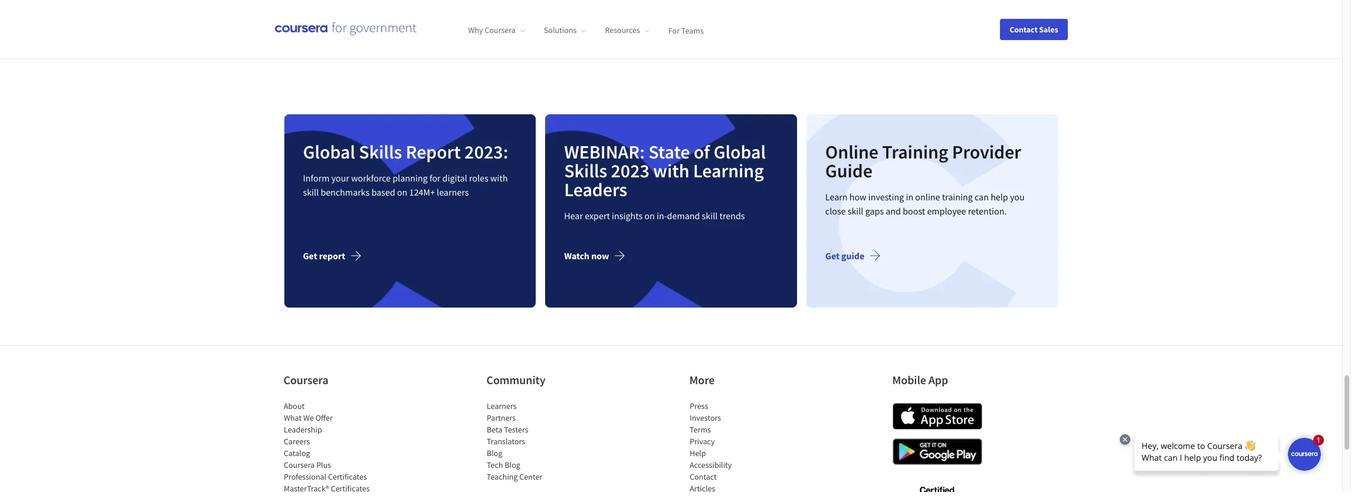 Task type: describe. For each thing, give the bounding box(es) containing it.
inform your workforce planning for digital roles with skill benchmarks based on 124m+ learners
[[303, 172, 508, 198]]

translators
[[487, 437, 525, 447]]

mobile
[[893, 373, 926, 388]]

investors link
[[690, 413, 721, 424]]

boost
[[903, 205, 926, 217]]

skill inside learn how investing in online training can help you close skill gaps and boost employee retention.
[[848, 205, 864, 217]]

partners
[[487, 413, 516, 424]]

planning
[[393, 172, 428, 184]]

learn
[[826, 191, 848, 203]]

about
[[284, 401, 304, 412]]

beta testers link
[[487, 425, 528, 436]]

your
[[331, 172, 349, 184]]

community
[[487, 373, 546, 388]]

watch
[[564, 250, 590, 262]]

teaching center link
[[487, 472, 542, 483]]

beta
[[487, 425, 502, 436]]

tech blog link
[[487, 460, 520, 471]]

help
[[991, 191, 1008, 203]]

learners
[[437, 186, 469, 198]]

contact sales
[[1010, 24, 1058, 35]]

global inside webinar: state of global skills 2023 with learning leaders
[[714, 140, 766, 164]]

translators link
[[487, 437, 525, 447]]

learners link
[[487, 401, 516, 412]]

in
[[906, 191, 914, 203]]

0 horizontal spatial skills
[[359, 140, 402, 164]]

1 vertical spatial coursera
[[284, 373, 329, 388]]

2023
[[611, 159, 650, 183]]

in-
[[657, 210, 667, 222]]

privacy link
[[690, 437, 715, 447]]

leadership link
[[284, 425, 322, 436]]

why coursera
[[468, 25, 516, 36]]

list for coursera
[[284, 401, 384, 493]]

guide
[[826, 159, 873, 183]]

benchmarks
[[321, 186, 370, 198]]

inform
[[303, 172, 330, 184]]

how
[[850, 191, 867, 203]]

list for more
[[690, 401, 790, 493]]

more
[[690, 373, 715, 388]]

learners
[[487, 401, 516, 412]]

what
[[284, 413, 301, 424]]

get for global skills report 2023:
[[303, 250, 317, 262]]

0 horizontal spatial blog
[[487, 449, 502, 459]]

leaders
[[564, 178, 628, 202]]

get report button
[[303, 242, 371, 270]]

resources link
[[605, 25, 650, 36]]

skills inside webinar: state of global skills 2023 with learning leaders
[[564, 159, 607, 183]]

workforce
[[351, 172, 391, 184]]

based
[[372, 186, 395, 198]]

catalog link
[[284, 449, 310, 459]]

sales
[[1040, 24, 1058, 35]]

1 global from the left
[[303, 140, 355, 164]]

and
[[886, 205, 901, 217]]

webinar: state of global skills 2023 with learning leaders
[[564, 140, 766, 202]]

learning
[[693, 159, 764, 183]]

get report
[[303, 250, 345, 262]]

testers
[[504, 425, 528, 436]]

state
[[649, 140, 690, 164]]

blog link
[[487, 449, 502, 459]]

press link
[[690, 401, 708, 412]]

online training provider guide
[[826, 140, 1022, 183]]

contact link
[[690, 472, 717, 483]]

help link
[[690, 449, 706, 459]]

terms link
[[690, 425, 711, 436]]

skill inside inform your workforce planning for digital roles with skill benchmarks based on 124m+ learners
[[303, 186, 319, 198]]

digital
[[443, 172, 467, 184]]

contact inside press investors terms privacy help accessibility contact
[[690, 472, 717, 483]]

coursera inside about what we offer leadership careers catalog coursera plus professional certificates
[[284, 460, 315, 471]]

1 vertical spatial on
[[645, 210, 655, 222]]

tech
[[487, 460, 503, 471]]

learners partners beta testers translators blog tech blog teaching center
[[487, 401, 542, 483]]

why
[[468, 25, 483, 36]]

expert
[[585, 210, 610, 222]]

careers
[[284, 437, 310, 447]]

demand
[[667, 210, 700, 222]]

hear
[[564, 210, 583, 222]]

coursera for government image
[[275, 22, 416, 36]]

certificates
[[328, 472, 367, 483]]

why coursera link
[[468, 25, 525, 36]]

0 vertical spatial coursera
[[485, 25, 516, 36]]

about link
[[284, 401, 304, 412]]



Task type: vqa. For each thing, say whether or not it's contained in the screenshot.


Task type: locate. For each thing, give the bounding box(es) containing it.
2 global from the left
[[714, 140, 766, 164]]

what we offer link
[[284, 413, 332, 424]]

privacy
[[690, 437, 715, 447]]

accessibility link
[[690, 460, 732, 471]]

2 get from the left
[[826, 250, 840, 262]]

1 list from the left
[[284, 401, 384, 493]]

0 horizontal spatial get
[[303, 250, 317, 262]]

accessibility
[[690, 460, 732, 471]]

for teams link
[[669, 25, 704, 36]]

1 horizontal spatial skill
[[702, 210, 718, 222]]

coursera up about link
[[284, 373, 329, 388]]

skill down inform
[[303, 186, 319, 198]]

0 horizontal spatial with
[[490, 172, 508, 184]]

investors
[[690, 413, 721, 424]]

provider
[[952, 140, 1022, 164]]

1 horizontal spatial list
[[487, 401, 587, 483]]

blog up tech
[[487, 449, 502, 459]]

global right of at the right
[[714, 140, 766, 164]]

124m+
[[409, 186, 435, 198]]

professional certificates link
[[284, 472, 367, 483]]

we
[[303, 413, 314, 424]]

for
[[430, 172, 441, 184]]

hear expert insights on in-demand skill trends
[[564, 210, 745, 222]]

1 horizontal spatial on
[[645, 210, 655, 222]]

teams
[[682, 25, 704, 36]]

2 list item from the left
[[690, 483, 790, 493]]

list for community
[[487, 401, 587, 483]]

center
[[519, 472, 542, 483]]

with right roles
[[490, 172, 508, 184]]

mobile app
[[893, 373, 949, 388]]

1 horizontal spatial list item
[[690, 483, 790, 493]]

0 horizontal spatial skill
[[303, 186, 319, 198]]

online
[[826, 140, 879, 164]]

global
[[303, 140, 355, 164], [714, 140, 766, 164]]

on inside inform your workforce planning for digital roles with skill benchmarks based on 124m+ learners
[[397, 186, 408, 198]]

offer
[[315, 413, 332, 424]]

now
[[591, 250, 609, 262]]

with left of at the right
[[653, 159, 690, 183]]

1 list item from the left
[[284, 483, 384, 493]]

list containing about
[[284, 401, 384, 493]]

get it on google play image
[[893, 439, 982, 466]]

get guide button
[[826, 242, 891, 270]]

2 list from the left
[[487, 401, 587, 483]]

coursera down catalog link
[[284, 460, 315, 471]]

list
[[284, 401, 384, 493], [487, 401, 587, 483], [690, 401, 790, 493]]

careers link
[[284, 437, 310, 447]]

report
[[319, 250, 345, 262]]

0 horizontal spatial global
[[303, 140, 355, 164]]

2 horizontal spatial list
[[690, 401, 790, 493]]

0 vertical spatial blog
[[487, 449, 502, 459]]

2 horizontal spatial skill
[[848, 205, 864, 217]]

gaps
[[866, 205, 884, 217]]

get for online training provider guide
[[826, 250, 840, 262]]

1 horizontal spatial with
[[653, 159, 690, 183]]

2 vertical spatial coursera
[[284, 460, 315, 471]]

1 horizontal spatial contact
[[1010, 24, 1038, 35]]

skill
[[303, 186, 319, 198], [848, 205, 864, 217], [702, 210, 718, 222]]

0 horizontal spatial contact
[[690, 472, 717, 483]]

skill down how
[[848, 205, 864, 217]]

terms
[[690, 425, 711, 436]]

on down planning
[[397, 186, 408, 198]]

list containing learners
[[487, 401, 587, 483]]

download on the app store image
[[893, 404, 982, 430]]

training
[[942, 191, 973, 203]]

list item for more
[[690, 483, 790, 493]]

press
[[690, 401, 708, 412]]

get left "report"
[[303, 250, 317, 262]]

with
[[653, 159, 690, 183], [490, 172, 508, 184]]

with inside webinar: state of global skills 2023 with learning leaders
[[653, 159, 690, 183]]

for
[[669, 25, 680, 36]]

skills left 2023
[[564, 159, 607, 183]]

list item down professional certificates link
[[284, 483, 384, 493]]

close
[[826, 205, 846, 217]]

3 list from the left
[[690, 401, 790, 493]]

about what we offer leadership careers catalog coursera plus professional certificates
[[284, 401, 367, 483]]

you
[[1010, 191, 1025, 203]]

teaching
[[487, 472, 518, 483]]

investing
[[869, 191, 904, 203]]

insights
[[612, 210, 643, 222]]

get inside button
[[303, 250, 317, 262]]

resources
[[605, 25, 640, 36]]

contact left the sales
[[1010, 24, 1038, 35]]

retention.
[[968, 205, 1007, 217]]

1 horizontal spatial blog
[[504, 460, 520, 471]]

coursera
[[485, 25, 516, 36], [284, 373, 329, 388], [284, 460, 315, 471]]

catalog
[[284, 449, 310, 459]]

contact inside button
[[1010, 24, 1038, 35]]

with inside inform your workforce planning for digital roles with skill benchmarks based on 124m+ learners
[[490, 172, 508, 184]]

watch now
[[564, 250, 609, 262]]

blog
[[487, 449, 502, 459], [504, 460, 520, 471]]

solutions
[[544, 25, 577, 36]]

contact sales button
[[1000, 19, 1068, 40]]

global up your
[[303, 140, 355, 164]]

0 horizontal spatial list
[[284, 401, 384, 493]]

watch now button
[[564, 242, 635, 270]]

press investors terms privacy help accessibility contact
[[690, 401, 732, 483]]

blog up teaching center link
[[504, 460, 520, 471]]

1 horizontal spatial get
[[826, 250, 840, 262]]

0 horizontal spatial list item
[[284, 483, 384, 493]]

coursera plus link
[[284, 460, 331, 471]]

0 horizontal spatial on
[[397, 186, 408, 198]]

trends
[[720, 210, 745, 222]]

employee
[[927, 205, 966, 217]]

roles
[[469, 172, 489, 184]]

0 vertical spatial on
[[397, 186, 408, 198]]

list containing press
[[690, 401, 790, 493]]

list item for coursera
[[284, 483, 384, 493]]

global skills report 2023:
[[303, 140, 508, 164]]

1 get from the left
[[303, 250, 317, 262]]

can
[[975, 191, 989, 203]]

get inside button
[[826, 250, 840, 262]]

contact down accessibility link
[[690, 472, 717, 483]]

get left guide
[[826, 250, 840, 262]]

plus
[[316, 460, 331, 471]]

1 horizontal spatial skills
[[564, 159, 607, 183]]

logo of certified b corporation image
[[913, 480, 961, 493]]

professional
[[284, 472, 326, 483]]

on left the in- on the left
[[645, 210, 655, 222]]

for teams
[[669, 25, 704, 36]]

webinar:
[[564, 140, 645, 164]]

guide
[[842, 250, 865, 262]]

0 vertical spatial contact
[[1010, 24, 1038, 35]]

training
[[882, 140, 949, 164]]

list item down accessibility link
[[690, 483, 790, 493]]

1 vertical spatial blog
[[504, 460, 520, 471]]

learn how investing in online training can help you close skill gaps and boost employee retention.
[[826, 191, 1025, 217]]

coursera right why
[[485, 25, 516, 36]]

skills
[[359, 140, 402, 164], [564, 159, 607, 183]]

partners link
[[487, 413, 516, 424]]

1 vertical spatial contact
[[690, 472, 717, 483]]

skill left 'trends'
[[702, 210, 718, 222]]

list item
[[284, 483, 384, 493], [690, 483, 790, 493]]

skills up the workforce
[[359, 140, 402, 164]]

1 horizontal spatial global
[[714, 140, 766, 164]]



